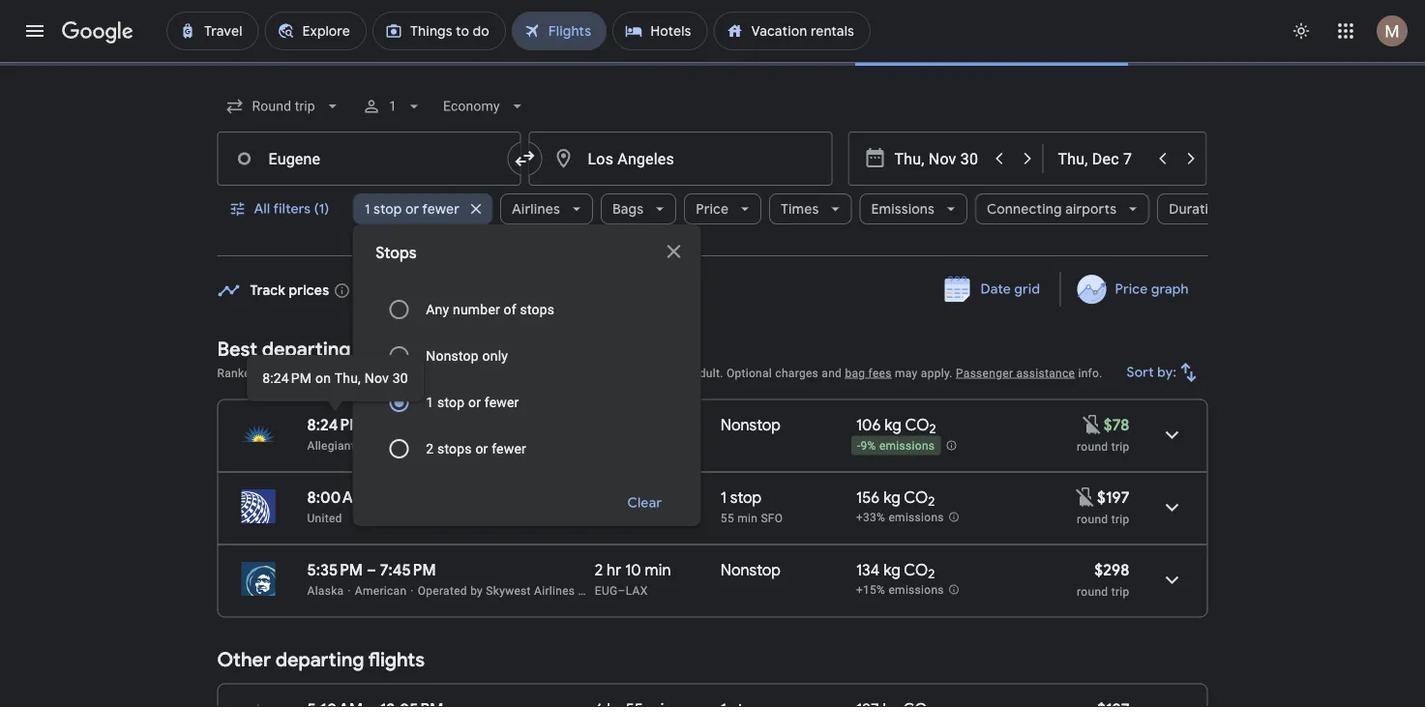 Task type: vqa. For each thing, say whether or not it's contained in the screenshot.
Filters
yes



Task type: locate. For each thing, give the bounding box(es) containing it.
book
[[440, 675, 476, 695]]

stops option group
[[376, 286, 677, 472]]

and left bag
[[822, 366, 842, 380]]

1 fees from the left
[[638, 366, 661, 380]]

hr inside "2 hr 10 min eug – lax"
[[607, 560, 621, 580]]

1 vertical spatial round
[[1077, 512, 1108, 526]]

co inside 156 kg co 2
[[904, 488, 928, 507]]

0 vertical spatial 1 stop or fewer
[[364, 200, 459, 218]]

lax down 5
[[626, 511, 648, 525]]

flights
[[355, 337, 411, 361]]

2 up eug
[[595, 560, 603, 580]]

price inside price graph button
[[1115, 281, 1148, 298]]

1 inside stops option group
[[426, 394, 434, 410]]

stops right of
[[520, 301, 555, 317]]

1 stop or fewer button
[[352, 186, 492, 232]]

2 nonstop flight. element from the top
[[721, 560, 781, 583]]

30 down flights
[[392, 370, 408, 386]]

any inside stops option group
[[426, 301, 449, 317]]

2 horizontal spatial stop
[[730, 488, 762, 507]]

2 up +33% emissions
[[928, 494, 935, 510]]

+15% emissions
[[856, 584, 944, 597]]

1 vertical spatial hr
[[607, 560, 621, 580]]

passenger
[[956, 366, 1013, 380]]

kg for 106
[[885, 415, 902, 435]]

any left 'dates' at the left
[[542, 282, 567, 299]]

price button
[[684, 186, 761, 232]]

round inside '$298 round trip'
[[1077, 585, 1108, 598]]

price right view
[[1063, 678, 1096, 695]]

1 vertical spatial nonstop flight. element
[[721, 560, 781, 583]]

loading results progress bar
[[0, 62, 1425, 66]]

1 vertical spatial round trip
[[1077, 512, 1130, 526]]

2 for 106
[[929, 421, 936, 437]]

min inside 1 stop 55 min sfo
[[737, 511, 758, 525]]

american
[[355, 584, 407, 597]]

include
[[505, 366, 544, 380]]

this price for this flight doesn't include overhead bin access. if you need a carry-on bag, use the bags filter to update prices. image
[[1080, 413, 1104, 436], [1074, 485, 1097, 509]]

nonstop inside stops option group
[[426, 348, 479, 364]]

operated by skywest airlines as alaska skywest
[[418, 584, 680, 597]]

emissions down the 106 kg co 2
[[879, 439, 935, 453]]

2 vertical spatial trip
[[1111, 585, 1130, 598]]

times button
[[769, 186, 851, 232]]

+33% emissions
[[856, 511, 944, 525]]

8:00 am
[[307, 488, 367, 507]]

nov 30 – dec 7
[[362, 282, 458, 299]]

1 vertical spatial 1 stop or fewer
[[426, 394, 519, 410]]

sort by:
[[1127, 364, 1177, 381]]

total duration 4 hr 5 min. element
[[595, 488, 721, 510]]

united
[[307, 511, 342, 525]]

30
[[392, 370, 408, 386], [651, 675, 670, 695]]

0 vertical spatial 30
[[392, 370, 408, 386]]

to
[[422, 675, 437, 695]]

total duration 2 hr. element
[[595, 416, 721, 438]]

1 vertical spatial price
[[1115, 281, 1148, 298]]

trip down 78 us dollars text field
[[1111, 440, 1130, 453]]

this price for this flight doesn't include overhead bin access. if you need a carry-on bag, use the bags filter to update prices. image up 298 us dollars text field
[[1074, 485, 1097, 509]]

leaves eugene airport (eug) at 8:24 pm on thursday, november 30 and arrives at los angeles international airport at 10:24 pm on thursday, november 30. element
[[307, 415, 444, 435]]

price for price graph
[[1115, 281, 1148, 298]]

stop up stops
[[373, 200, 402, 218]]

1 vertical spatial 30
[[651, 675, 670, 695]]

1 vertical spatial emissions
[[889, 511, 944, 525]]

0 vertical spatial min
[[639, 488, 665, 507]]

nov right learn more about tracked prices image
[[362, 282, 388, 299]]

co up +15% emissions
[[904, 560, 928, 580]]

2 vertical spatial stop
[[730, 488, 762, 507]]

alaska down the 5:35 pm text box
[[307, 584, 344, 597]]

1 vertical spatial this price for this flight doesn't include overhead bin access. if you need a carry-on bag, use the bags filter to update prices. image
[[1074, 485, 1097, 509]]

prices left the are
[[763, 675, 806, 695]]

1 nonstop flight. element from the top
[[721, 415, 781, 438]]

price inside price popup button
[[695, 200, 728, 218]]

co
[[905, 415, 929, 435], [904, 488, 928, 507], [904, 560, 928, 580]]

0 vertical spatial co
[[905, 415, 929, 435]]

None text field
[[217, 132, 521, 186], [529, 132, 833, 186], [217, 132, 521, 186], [529, 132, 833, 186]]

kg inside the 106 kg co 2
[[885, 415, 902, 435]]

this price for this flight doesn't include overhead bin access. if you need a carry-on bag, use the bags filter to update prices. image up $197
[[1080, 413, 1104, 436]]

round for $197
[[1077, 512, 1108, 526]]

2 inside "2 hr 10 min eug – lax"
[[595, 560, 603, 580]]

airlines left "as"
[[534, 584, 575, 597]]

0 vertical spatial round trip
[[1077, 440, 1130, 453]]

alaska right "as"
[[594, 584, 631, 597]]

2 inside the 106 kg co 2
[[929, 421, 936, 437]]

this price for this flight doesn't include overhead bin access. if you need a carry-on bag, use the bags filter to update prices. image for $197
[[1074, 485, 1097, 509]]

min right 55
[[737, 511, 758, 525]]

oct
[[620, 675, 647, 695]]

0 horizontal spatial alaska
[[307, 584, 344, 597]]

trip down $197
[[1111, 512, 1130, 526]]

5
[[626, 488, 635, 507]]

0 vertical spatial prices
[[468, 366, 502, 380]]

and down flights
[[343, 366, 364, 380]]

None search field
[[217, 83, 1257, 526]]

nonstop flight. element down sfo
[[721, 560, 781, 583]]

0 vertical spatial lax
[[626, 511, 648, 525]]

prices down only
[[468, 366, 502, 380]]

co inside the 106 kg co 2
[[905, 415, 929, 435]]

1 horizontal spatial any
[[542, 282, 567, 299]]

all filters (1)
[[254, 200, 329, 218]]

1 horizontal spatial stop
[[437, 394, 465, 410]]

1 vertical spatial prices
[[763, 675, 806, 695]]

trip
[[1111, 440, 1130, 453], [1111, 512, 1130, 526], [1111, 585, 1130, 598]]

1 vertical spatial kg
[[883, 488, 901, 507]]

kg up +15% emissions
[[883, 560, 901, 580]]

round down $197
[[1077, 512, 1108, 526]]

round trip down $197
[[1077, 512, 1130, 526]]

kg inside 156 kg co 2
[[883, 488, 901, 507]]

1 round from the top
[[1077, 440, 1108, 453]]

nonstop flight. element down optional
[[721, 415, 781, 438]]

2 round trip from the top
[[1077, 512, 1130, 526]]

passenger assistance button
[[956, 366, 1075, 380]]

until
[[585, 675, 616, 695]]

1 inside popup button
[[364, 200, 370, 218]]

min for 5
[[639, 488, 665, 507]]

$298 round trip
[[1077, 560, 1130, 598]]

emissions down 156 kg co 2 on the right bottom of page
[[889, 511, 944, 525]]

2 vertical spatial co
[[904, 560, 928, 580]]

1 vertical spatial airlines
[[534, 584, 575, 597]]

1 stop or fewer
[[364, 200, 459, 218], [426, 394, 519, 410]]

– down 10
[[618, 584, 626, 597]]

total duration 2 hr 10 min. element
[[595, 560, 721, 583]]

any down 30 – dec
[[426, 301, 449, 317]]

0 horizontal spatial fees
[[638, 366, 661, 380]]

min right 5
[[639, 488, 665, 507]]

min up "skywest"
[[645, 560, 671, 580]]

0 vertical spatial price
[[313, 366, 340, 380]]

2 inside 134 kg co 2
[[928, 566, 935, 583]]

layover (1 of 1) is a 55 min layover at san francisco international airport in san francisco. element
[[721, 510, 846, 526]]

2 inside 156 kg co 2
[[928, 494, 935, 510]]

0 horizontal spatial prices
[[468, 366, 502, 380]]

-9% emissions
[[857, 439, 935, 453]]

all filters (1) button
[[217, 186, 345, 232]]

co inside 134 kg co 2
[[904, 560, 928, 580]]

alaska
[[307, 584, 344, 597], [594, 584, 631, 597]]

skywest
[[634, 584, 680, 597]]

0 vertical spatial fewer
[[422, 200, 459, 218]]

0 vertical spatial price
[[695, 200, 728, 218]]

stop inside 1 stop 55 min sfo
[[730, 488, 762, 507]]

airlines down swap origin and destination. icon
[[511, 200, 560, 218]]

0 horizontal spatial and
[[343, 366, 364, 380]]

any inside the find the best price region
[[542, 282, 567, 299]]

bags button
[[600, 186, 676, 232]]

1 horizontal spatial and
[[822, 366, 842, 380]]

2 up -9% emissions
[[929, 421, 936, 437]]

assistance
[[1016, 366, 1075, 380]]

1 horizontal spatial 30
[[651, 675, 670, 695]]

0 horizontal spatial stop
[[373, 200, 402, 218]]

lax down 10
[[626, 584, 648, 597]]

2 vertical spatial –
[[618, 584, 626, 597]]

0 vertical spatial nov
[[362, 282, 388, 299]]

1
[[389, 98, 397, 114], [364, 200, 370, 218], [683, 366, 690, 380], [426, 394, 434, 410], [721, 488, 727, 507]]

2 fees from the left
[[868, 366, 892, 380]]

flight details. leaves eugene airport (eug) at 8:00 am on thursday, november 30 and arrives at los angeles international airport at 12:05 pm on thursday, november 30. image
[[1149, 484, 1195, 531]]

cheapest
[[317, 675, 383, 695]]

1 horizontal spatial price
[[1115, 281, 1148, 298]]

1 lax from the top
[[626, 511, 648, 525]]

emissions for 134
[[889, 584, 944, 597]]

0 horizontal spatial price
[[313, 366, 340, 380]]

1 vertical spatial nov
[[364, 370, 389, 386]]

30 right "oct"
[[651, 675, 670, 695]]

fees right + at the left bottom
[[638, 366, 661, 380]]

0 vertical spatial nonstop
[[426, 348, 479, 364]]

1 horizontal spatial price
[[1063, 678, 1096, 695]]

skywest
[[486, 584, 531, 597]]

nov down flights
[[364, 370, 389, 386]]

$197
[[1097, 488, 1130, 507]]

sort
[[1127, 364, 1154, 381]]

2 inside stops option group
[[426, 441, 434, 457]]

hr for 4
[[608, 488, 622, 507]]

1 trip from the top
[[1111, 440, 1130, 453]]

1 vertical spatial nonstop
[[721, 415, 781, 435]]

price
[[695, 200, 728, 218], [1115, 281, 1148, 298]]

times
[[780, 200, 818, 218]]

0 horizontal spatial stops
[[437, 441, 472, 457]]

round trip down 78 us dollars text field
[[1077, 440, 1130, 453]]

2 vertical spatial nonstop
[[721, 560, 781, 580]]

change appearance image
[[1278, 8, 1324, 54]]

price graph
[[1115, 281, 1189, 298]]

0 vertical spatial emissions
[[879, 439, 935, 453]]

nonstop only
[[426, 348, 508, 364]]

1 stop or fewer inside stops option group
[[426, 394, 519, 410]]

prices
[[289, 282, 329, 299]]

price right bags popup button
[[695, 200, 728, 218]]

– left clear
[[618, 511, 626, 525]]

1 vertical spatial min
[[737, 511, 758, 525]]

0 horizontal spatial price
[[695, 200, 728, 218]]

3 trip from the top
[[1111, 585, 1130, 598]]

Departure time: 5:35 PM. text field
[[307, 560, 363, 580]]

nonstop left only
[[426, 348, 479, 364]]

– up american
[[367, 560, 376, 580]]

7:45 pm
[[380, 560, 436, 580]]

stops down arrival time: 10:24 pm. text box
[[437, 441, 472, 457]]

price left graph
[[1115, 281, 1148, 298]]

0 vertical spatial round
[[1077, 440, 1108, 453]]

30 – dec
[[391, 282, 447, 299]]

round down 298 us dollars text field
[[1077, 585, 1108, 598]]

as
[[578, 584, 591, 597]]

0 vertical spatial any
[[542, 282, 567, 299]]

10
[[625, 560, 641, 580]]

1 stop or fewer up stops
[[364, 200, 459, 218]]

0 vertical spatial stops
[[520, 301, 555, 317]]

or inside popup button
[[405, 200, 419, 218]]

0 vertical spatial this price for this flight doesn't include overhead bin access. if you need a carry-on bag, use the bags filter to update prices. image
[[1080, 413, 1104, 436]]

price right on
[[313, 366, 340, 380]]

stops
[[376, 243, 417, 263]]

any for any dates
[[542, 282, 567, 299]]

airlines
[[511, 200, 560, 218], [534, 584, 575, 597]]

sfo
[[761, 511, 783, 525]]

for
[[664, 366, 680, 380]]

based
[[260, 366, 293, 380]]

2 up +15% emissions
[[928, 566, 935, 583]]

1 vertical spatial stop
[[437, 394, 465, 410]]

2 down 10:24 pm
[[426, 441, 434, 457]]

departing
[[262, 337, 351, 361]]

$78
[[1104, 415, 1130, 435]]

bag
[[845, 366, 865, 380]]

stop
[[373, 200, 402, 218], [437, 394, 465, 410], [730, 488, 762, 507]]

are
[[810, 675, 832, 695]]

emissions down 134 kg co 2
[[889, 584, 944, 597]]

co up -9% emissions
[[905, 415, 929, 435]]

2 vertical spatial emissions
[[889, 584, 944, 597]]

1 inside 1 stop 55 min sfo
[[721, 488, 727, 507]]

0 vertical spatial stop
[[373, 200, 402, 218]]

emissions
[[879, 439, 935, 453], [889, 511, 944, 525], [889, 584, 944, 597]]

fewer inside popup button
[[422, 200, 459, 218]]

kg inside 134 kg co 2
[[883, 560, 901, 580]]

2 for 156
[[928, 494, 935, 510]]

1 horizontal spatial prices
[[763, 675, 806, 695]]

connecting
[[986, 200, 1062, 218]]

swap origin and destination. image
[[513, 147, 536, 170]]

co up +33% emissions
[[904, 488, 928, 507]]

1 horizontal spatial alaska
[[594, 584, 631, 597]]

nonstop down sfo
[[721, 560, 781, 580]]

2 stops or fewer
[[426, 441, 526, 457]]

bags
[[612, 200, 643, 218]]

price for price
[[695, 200, 728, 218]]

hr inside 4 hr 5 min – lax
[[608, 488, 622, 507]]

1 vertical spatial any
[[426, 301, 449, 317]]

0 vertical spatial or
[[405, 200, 419, 218]]

2 lax from the top
[[626, 584, 648, 597]]

0 horizontal spatial any
[[426, 301, 449, 317]]

round down 78 us dollars text field
[[1077, 440, 1108, 453]]

0 vertical spatial hr
[[608, 488, 622, 507]]

fees right bag
[[868, 366, 892, 380]]

3 round from the top
[[1077, 585, 1108, 598]]

2 vertical spatial round
[[1077, 585, 1108, 598]]

1 round trip from the top
[[1077, 440, 1130, 453]]

None field
[[217, 89, 350, 124], [435, 89, 535, 124], [217, 89, 350, 124], [435, 89, 535, 124]]

2 round from the top
[[1077, 512, 1108, 526]]

0 vertical spatial airlines
[[511, 200, 560, 218]]

trip down 298 us dollars text field
[[1111, 585, 1130, 598]]

1 stop or fewer up 2 stops or fewer
[[426, 394, 519, 410]]

prices for prices are currently low
[[763, 675, 806, 695]]

leaves eugene airport (eug) at 5:35 pm on thursday, november 30 and arrives at los angeles international airport at 7:45 pm on thursday, november 30. element
[[307, 560, 436, 580]]

date
[[981, 281, 1011, 298]]

kg up +33% emissions
[[883, 488, 901, 507]]

stop up 55
[[730, 488, 762, 507]]

usually
[[495, 675, 542, 695]]

1 vertical spatial co
[[904, 488, 928, 507]]

nonstop flight. element
[[721, 415, 781, 438], [721, 560, 781, 583]]

30 inside best departing flights main content
[[651, 675, 670, 695]]

– inside "2 hr 10 min eug – lax"
[[618, 584, 626, 597]]

hr left 10
[[607, 560, 621, 580]]

connecting airports button
[[975, 186, 1149, 232]]

nov
[[362, 282, 388, 299], [364, 370, 389, 386]]

any for any number of stops
[[426, 301, 449, 317]]

Arrival time: 7:45 PM. text field
[[380, 560, 436, 580]]

or
[[405, 200, 419, 218], [468, 394, 481, 410], [475, 441, 488, 457]]

1 vertical spatial trip
[[1111, 512, 1130, 526]]

stop inside stops option group
[[437, 394, 465, 410]]

0 vertical spatial nonstop flight. element
[[721, 415, 781, 438]]

nonstop down optional
[[721, 415, 781, 435]]

2 trip from the top
[[1111, 512, 1130, 526]]

0 horizontal spatial 30
[[392, 370, 408, 386]]

the cheapest time to book is usually now, until oct 30
[[287, 675, 670, 695]]

0 vertical spatial kg
[[885, 415, 902, 435]]

stop up 10:24 pm
[[437, 394, 465, 410]]

1 horizontal spatial stops
[[520, 301, 555, 317]]

0 vertical spatial trip
[[1111, 440, 1130, 453]]

fewer
[[422, 200, 459, 218], [484, 394, 519, 410], [492, 441, 526, 457]]

1 inside popup button
[[389, 98, 397, 114]]

2 vertical spatial kg
[[883, 560, 901, 580]]

operated
[[418, 584, 467, 597]]

min inside 4 hr 5 min – lax
[[639, 488, 665, 507]]

kg up -9% emissions
[[885, 415, 902, 435]]

2 vertical spatial min
[[645, 560, 671, 580]]

0 vertical spatial –
[[618, 511, 626, 525]]

min inside "2 hr 10 min eug – lax"
[[645, 560, 671, 580]]

and
[[343, 366, 364, 380], [822, 366, 842, 380]]

1 horizontal spatial fees
[[868, 366, 892, 380]]

hr left 5
[[608, 488, 622, 507]]

min
[[639, 488, 665, 507], [737, 511, 758, 525], [645, 560, 671, 580]]

1 vertical spatial lax
[[626, 584, 648, 597]]



Task type: describe. For each thing, give the bounding box(es) containing it.
8:24 pm on thu, nov 30
[[262, 370, 408, 386]]

8:24 pm
[[307, 415, 363, 435]]

+15%
[[856, 584, 885, 597]]

stop inside '1 stop or fewer' popup button
[[373, 200, 402, 218]]

filters
[[273, 200, 311, 218]]

trip for $78
[[1111, 440, 1130, 453]]

1 vertical spatial or
[[468, 394, 481, 410]]

by
[[470, 584, 483, 597]]

prices are currently low
[[763, 675, 928, 695]]

connecting airports
[[986, 200, 1116, 218]]

8:24 pm on thu,
[[262, 370, 361, 386]]

nonstop flight. element for 106
[[721, 415, 781, 438]]

ranked
[[217, 366, 257, 380]]

flight details. leaves eugene airport (eug) at 5:35 pm on thursday, november 30 and arrives at los angeles international airport at 7:45 pm on thursday, november 30. image
[[1149, 557, 1195, 603]]

1 vertical spatial fewer
[[484, 394, 519, 410]]

134 kg co 2
[[856, 560, 935, 583]]

+33%
[[856, 511, 885, 525]]

9%
[[861, 439, 876, 453]]

low
[[903, 675, 928, 695]]

Return text field
[[1058, 133, 1147, 185]]

this price for this flight doesn't include overhead bin access. if you need a carry-on bag, use the bags filter to update prices. image for $78
[[1080, 413, 1104, 436]]

close dialog image
[[662, 240, 685, 263]]

number
[[453, 301, 500, 317]]

grid
[[1014, 281, 1040, 298]]

156
[[856, 488, 880, 507]]

nonstop for 5:35 pm
[[721, 560, 781, 580]]

78 US dollars text field
[[1104, 415, 1130, 435]]

197 US dollars text field
[[1097, 488, 1130, 507]]

nov inside the find the best price region
[[362, 282, 388, 299]]

1 stop or fewer inside popup button
[[364, 200, 459, 218]]

learn more about tracked prices image
[[333, 282, 350, 299]]

adult.
[[693, 366, 723, 380]]

co for 134
[[904, 560, 928, 580]]

2 and from the left
[[822, 366, 842, 380]]

round trip for $197
[[1077, 512, 1130, 526]]

2 vertical spatial or
[[475, 441, 488, 457]]

date grid
[[981, 281, 1040, 298]]

dates
[[570, 282, 607, 299]]

4 hr 5 min – lax
[[595, 488, 665, 525]]

duration
[[1168, 200, 1224, 218]]

$298
[[1095, 560, 1130, 580]]

kg for 134
[[883, 560, 901, 580]]

Departure time: 8:24 PM. text field
[[307, 415, 363, 435]]

134
[[856, 560, 880, 580]]

is
[[480, 675, 491, 695]]

1 vertical spatial –
[[367, 560, 376, 580]]

1 button
[[354, 83, 431, 130]]

min for 10
[[645, 560, 671, 580]]

convenience
[[367, 366, 435, 380]]

round for $78
[[1077, 440, 1108, 453]]

Departure time: 8:00 AM. text field
[[307, 488, 367, 507]]

airlines button
[[500, 186, 593, 232]]

none search field containing stops
[[217, 83, 1257, 526]]

track
[[250, 282, 285, 299]]

flight details. leaves eugene airport (eug) at 8:24 pm on thursday, november 30 and arrives at los angeles international airport at 10:24 pm on thursday, november 30. image
[[1149, 412, 1195, 458]]

emissions
[[871, 200, 934, 218]]

2 alaska from the left
[[594, 584, 631, 597]]

lax inside 4 hr 5 min – lax
[[626, 511, 648, 525]]

sort by: button
[[1119, 349, 1208, 396]]

clear
[[628, 494, 662, 512]]

price graph button
[[1065, 272, 1204, 307]]

156 kg co 2
[[856, 488, 935, 510]]

1 vertical spatial stops
[[437, 441, 472, 457]]

– inside 4 hr 5 min – lax
[[618, 511, 626, 525]]

view price history
[[1028, 678, 1145, 695]]

+
[[628, 366, 634, 380]]

1 stop flight. element
[[721, 488, 762, 510]]

airlines inside airlines "popup button"
[[511, 200, 560, 218]]

eug
[[595, 584, 618, 597]]

any number of stops
[[426, 301, 555, 317]]

106 kg co 2
[[856, 415, 936, 437]]

hr for 2
[[607, 560, 621, 580]]

4
[[595, 488, 604, 507]]

find the best price region
[[217, 272, 1208, 322]]

view
[[1028, 678, 1060, 695]]

of
[[504, 301, 516, 317]]

Arrival time: 10:24 PM. text field
[[380, 415, 444, 435]]

nonstop for 8:24 pm
[[721, 415, 781, 435]]

1 vertical spatial price
[[1063, 678, 1096, 695]]

time
[[386, 675, 418, 695]]

emissions for 156
[[889, 511, 944, 525]]

airlines inside best departing flights main content
[[534, 584, 575, 597]]

round trip for $78
[[1077, 440, 1130, 453]]

1 stop 55 min sfo
[[721, 488, 783, 525]]

kg for 156
[[883, 488, 901, 507]]

clear button
[[604, 480, 685, 526]]

2 vertical spatial fewer
[[492, 441, 526, 457]]

nonstop flight. element for 134
[[721, 560, 781, 583]]

(1)
[[314, 200, 329, 218]]

duration button
[[1157, 186, 1257, 232]]

only
[[482, 348, 508, 364]]

all
[[254, 200, 270, 218]]

ranked based on price and convenience
[[217, 366, 435, 380]]

main menu image
[[23, 19, 46, 43]]

now,
[[546, 675, 581, 695]]

bag fees button
[[845, 366, 892, 380]]

trip inside '$298 round trip'
[[1111, 585, 1130, 598]]

prices for prices include required taxes + fees for 1 adult. optional charges and bag fees may apply. passenger assistance
[[468, 366, 502, 380]]

any dates
[[542, 282, 607, 299]]

lax inside "2 hr 10 min eug – lax"
[[626, 584, 648, 597]]

co for 106
[[905, 415, 929, 435]]

the
[[287, 675, 313, 695]]

min for 55
[[737, 511, 758, 525]]

2 hr 10 min eug – lax
[[595, 560, 671, 597]]

10:24 pm
[[380, 415, 444, 435]]

allegiant
[[307, 439, 355, 452]]

2 for 134
[[928, 566, 935, 583]]

history
[[1100, 678, 1145, 695]]

trip for $197
[[1111, 512, 1130, 526]]

5:35 pm – 7:45 pm
[[307, 560, 436, 580]]

106
[[856, 415, 881, 435]]

1 alaska from the left
[[307, 584, 344, 597]]

5:35 pm
[[307, 560, 363, 580]]

view price history image
[[1147, 662, 1193, 707]]

required
[[547, 366, 592, 380]]

graph
[[1151, 281, 1189, 298]]

Departure text field
[[894, 133, 983, 185]]

track prices
[[250, 282, 329, 299]]

currently
[[836, 675, 899, 695]]

best departing flights main content
[[217, 272, 1208, 707]]

8:00 am united
[[307, 488, 367, 525]]

298 US dollars text field
[[1095, 560, 1130, 580]]

1 and from the left
[[343, 366, 364, 380]]

co for 156
[[904, 488, 928, 507]]



